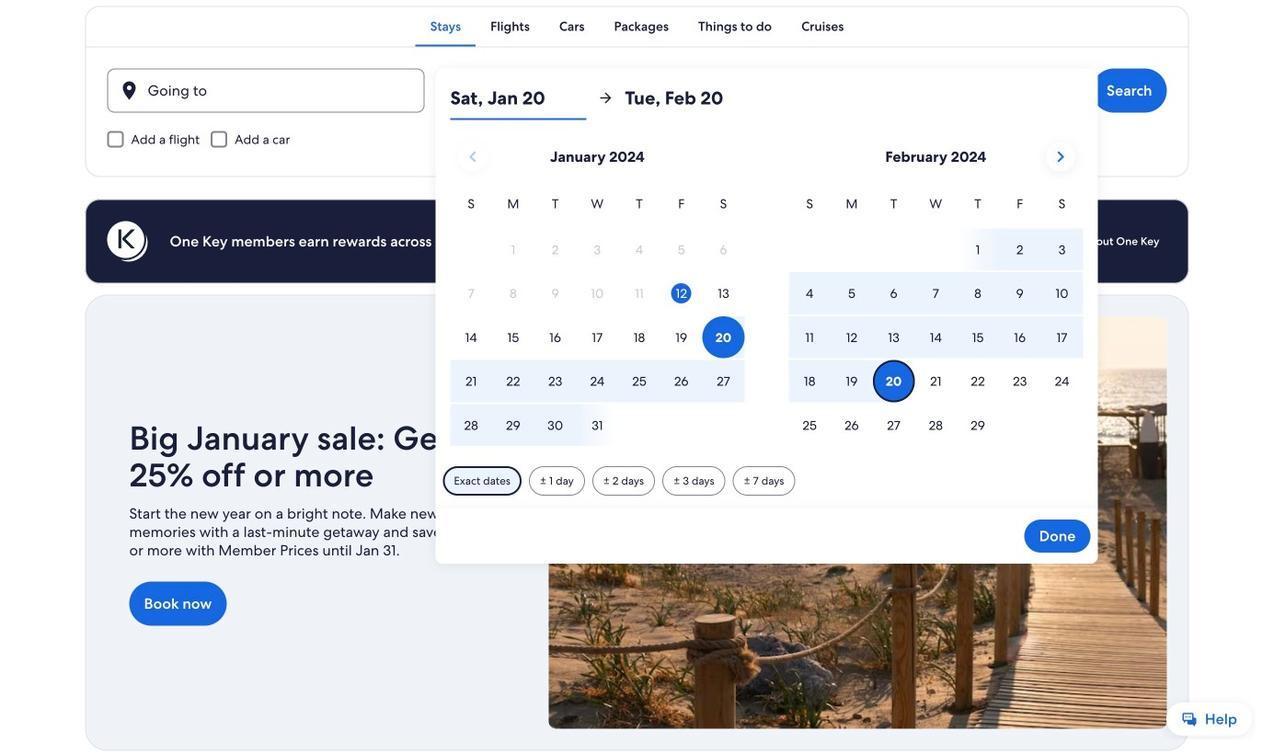 Task type: describe. For each thing, give the bounding box(es) containing it.
previous month image
[[462, 146, 484, 168]]

directional image
[[597, 90, 614, 106]]

today element
[[671, 283, 692, 304]]



Task type: vqa. For each thing, say whether or not it's contained in the screenshot.
right Hot
no



Task type: locate. For each thing, give the bounding box(es) containing it.
january 2024 element
[[450, 194, 745, 448]]

february 2024 element
[[789, 194, 1083, 448]]

next month image
[[1050, 146, 1072, 168]]

tab list
[[85, 6, 1189, 46]]

application
[[450, 135, 1083, 448]]



